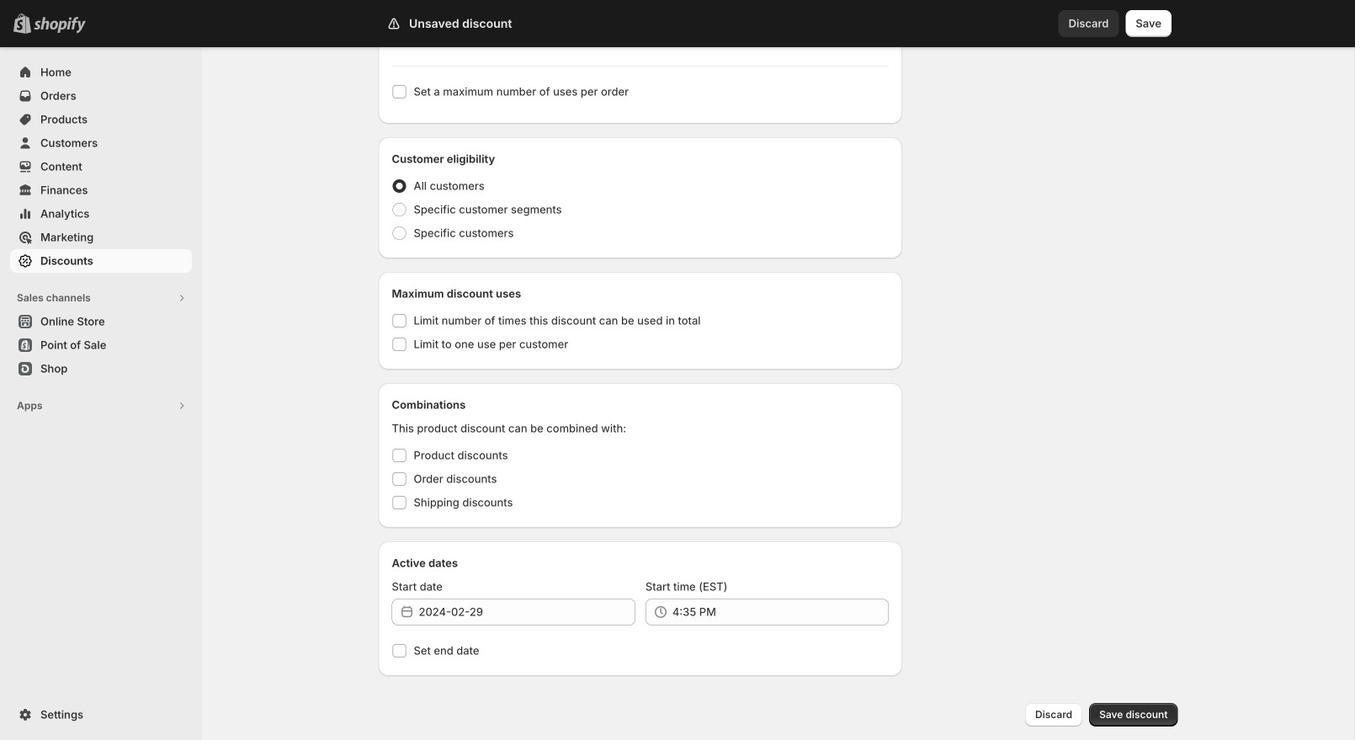 Task type: describe. For each thing, give the bounding box(es) containing it.
shopify image
[[34, 17, 86, 33]]

Enter time text field
[[673, 599, 889, 626]]



Task type: vqa. For each thing, say whether or not it's contained in the screenshot.
text box
no



Task type: locate. For each thing, give the bounding box(es) containing it.
YYYY-MM-DD text field
[[419, 599, 636, 626]]



